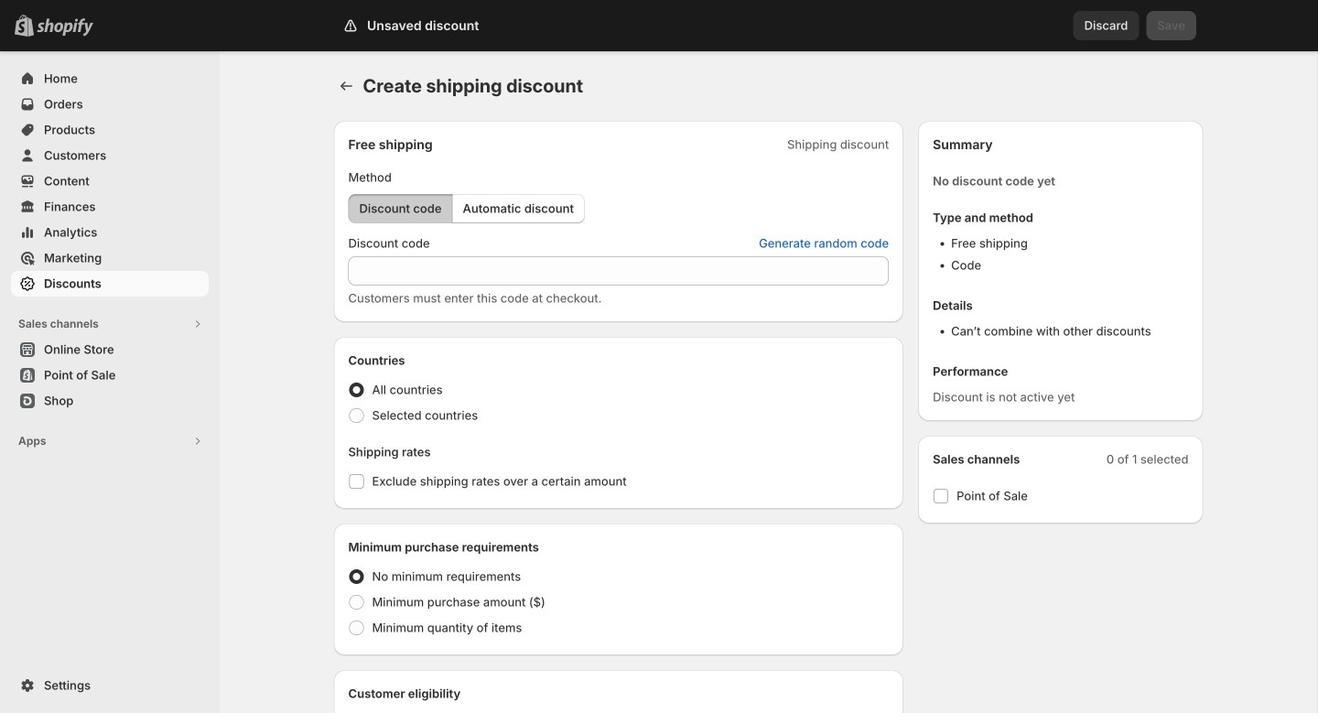 Task type: vqa. For each thing, say whether or not it's contained in the screenshot.
CUSTOMERS link at the left top of page
no



Task type: locate. For each thing, give the bounding box(es) containing it.
shopify image
[[37, 18, 93, 36]]

None text field
[[348, 256, 889, 286]]



